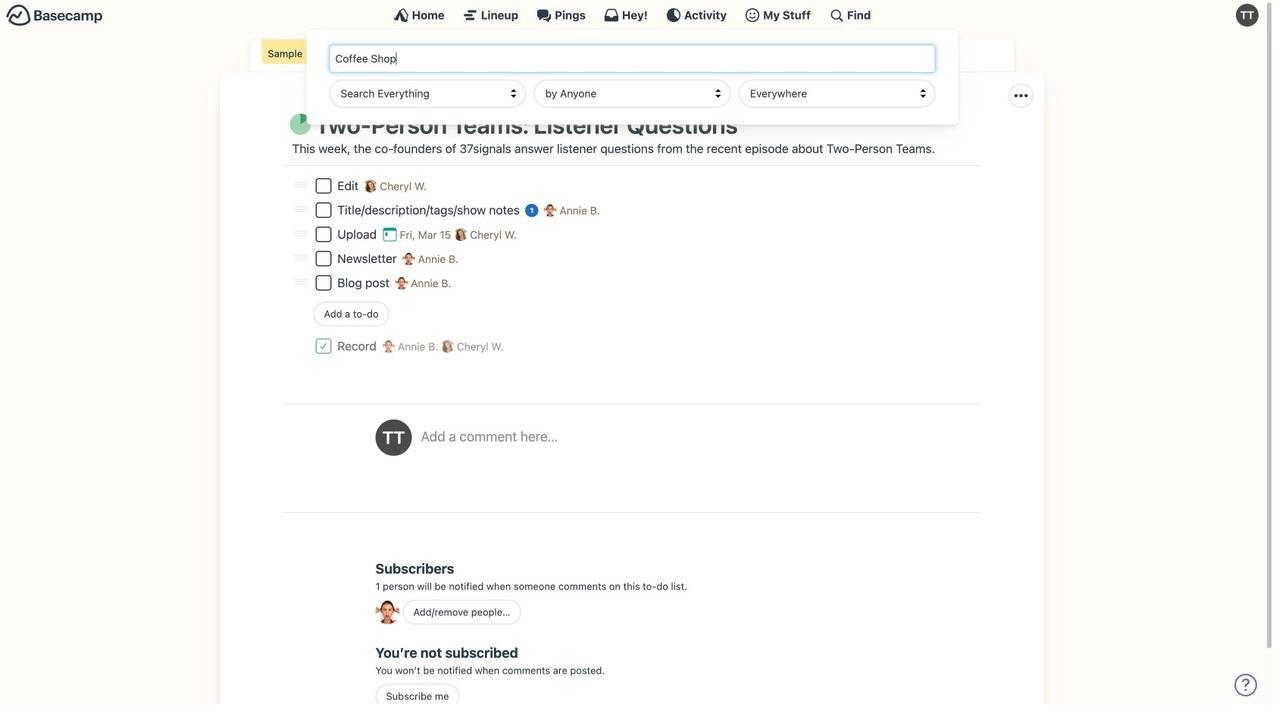 Task type: describe. For each thing, give the bounding box(es) containing it.
0 horizontal spatial terry turtle image
[[376, 420, 412, 456]]

0 vertical spatial annie bryan image
[[395, 277, 408, 290]]

main element
[[0, 0, 1265, 125]]

keyboard shortcut: ⌘ + / image
[[829, 8, 845, 23]]

1 vertical spatial cheryl walters image
[[455, 228, 467, 241]]

0 vertical spatial terry turtle image
[[1237, 4, 1259, 27]]

1 vertical spatial annie bryan image
[[403, 252, 415, 265]]

Search for… search field
[[329, 45, 936, 73]]



Task type: vqa. For each thing, say whether or not it's contained in the screenshot.
the a associated with hand?
no



Task type: locate. For each thing, give the bounding box(es) containing it.
1 horizontal spatial terry turtle image
[[1237, 4, 1259, 27]]

2 vertical spatial annie bryan image
[[382, 340, 395, 353]]

0 vertical spatial cheryl walters image
[[364, 180, 377, 192]]

1 horizontal spatial annie bryan image
[[403, 252, 415, 265]]

breadcrumb element
[[251, 39, 1015, 72]]

2 vertical spatial cheryl walters image
[[441, 340, 454, 353]]

0 horizontal spatial annie bryan image
[[382, 340, 395, 353]]

1 vertical spatial annie bryan image
[[376, 600, 400, 624]]

switch accounts image
[[6, 4, 103, 27]]

cheryl walters image
[[364, 180, 377, 192], [455, 228, 467, 241], [441, 340, 454, 353]]

0 vertical spatial annie bryan image
[[544, 204, 557, 217]]

annie bryan image
[[395, 277, 408, 290], [376, 600, 400, 624]]

2 horizontal spatial annie bryan image
[[544, 204, 557, 217]]

annie bryan image
[[544, 204, 557, 217], [403, 252, 415, 265], [382, 340, 395, 353]]

1 vertical spatial terry turtle image
[[376, 420, 412, 456]]

terry turtle image
[[1237, 4, 1259, 27], [376, 420, 412, 456]]



